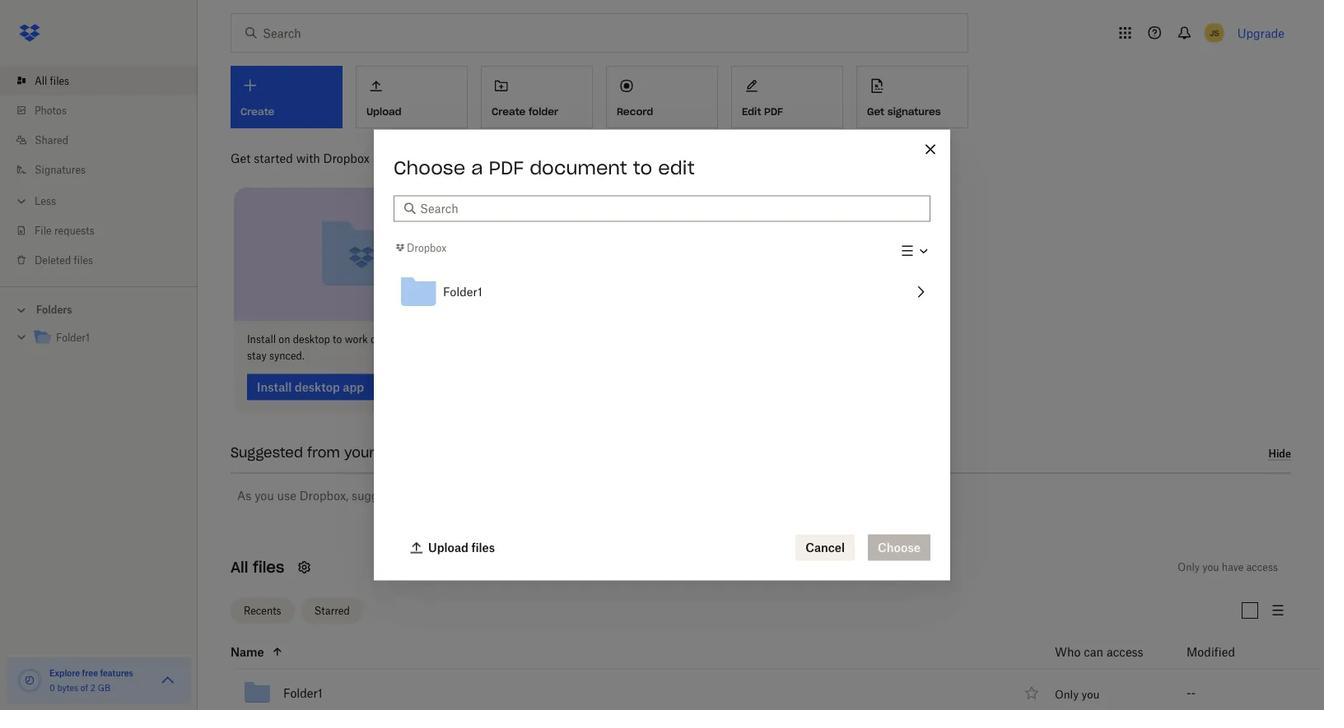 Task type: describe. For each thing, give the bounding box(es) containing it.
shared
[[35, 134, 68, 146]]

edit pdf
[[742, 105, 783, 118]]

all inside all files link
[[35, 75, 47, 87]]

items
[[412, 489, 442, 503]]

2 - from the left
[[1192, 687, 1196, 701]]

photos link
[[13, 96, 198, 125]]

files inside install on desktop to work on files offline and stay synced.
[[385, 334, 404, 346]]

only you have access
[[1178, 562, 1279, 574]]

activity
[[379, 445, 430, 462]]

folders
[[36, 304, 72, 316]]

as you use dropbox, suggested items will automatically show up here.
[[237, 489, 620, 503]]

will
[[445, 489, 464, 503]]

deleted
[[35, 254, 71, 266]]

work
[[345, 334, 368, 346]]

upload files button
[[400, 535, 505, 561]]

name
[[231, 645, 264, 659]]

create
[[492, 105, 526, 118]]

choose
[[394, 156, 466, 179]]

files inside button
[[472, 541, 495, 555]]

install
[[247, 334, 276, 346]]

folder1 inside button
[[443, 285, 483, 299]]

files up "recents"
[[253, 559, 285, 578]]

bytes
[[57, 683, 78, 694]]

create folder button
[[481, 66, 593, 129]]

modified
[[1187, 645, 1236, 659]]

add to starred image
[[1022, 684, 1042, 704]]

dropbox link
[[394, 240, 447, 256]]

less image
[[13, 193, 30, 210]]

automatically
[[468, 489, 541, 503]]

cancel
[[806, 541, 845, 555]]

get signatures button
[[857, 66, 969, 129]]

1 vertical spatial folder1
[[56, 332, 90, 344]]

all files list item
[[0, 66, 198, 96]]

less
[[35, 195, 56, 207]]

record button
[[606, 66, 718, 129]]

explore
[[49, 669, 80, 679]]

table containing name
[[194, 636, 1321, 711]]

only you button
[[1055, 689, 1100, 702]]

edit
[[742, 105, 762, 118]]

with
[[296, 151, 320, 165]]

synced.
[[269, 350, 305, 362]]

get for get started with dropbox
[[231, 151, 251, 165]]

from
[[307, 445, 340, 462]]

get signatures
[[867, 105, 941, 118]]

you for all files
[[1203, 562, 1220, 574]]

recents
[[244, 605, 281, 617]]

file requests
[[35, 224, 95, 237]]

1 vertical spatial access
[[1107, 645, 1144, 659]]

folder1 link inside name folder1, modified 11/16/2023 2:30 pm, element
[[283, 684, 323, 704]]

folder1 button
[[394, 268, 931, 317]]

edit pdf button
[[732, 66, 844, 129]]

upgrade
[[1238, 26, 1285, 40]]

deleted files link
[[13, 245, 198, 275]]

name folder1, modified 11/16/2023 2:30 pm, element
[[194, 669, 1321, 711]]

features
[[100, 669, 133, 679]]

explore free features 0 bytes of 2 gb
[[49, 669, 133, 694]]

document
[[530, 156, 628, 179]]

file
[[35, 224, 52, 237]]

pdf inside dialog
[[489, 156, 524, 179]]

1 vertical spatial all files
[[231, 559, 285, 578]]

as
[[237, 489, 252, 503]]

starred button
[[301, 598, 363, 624]]

use
[[277, 489, 297, 503]]

Search text field
[[420, 200, 921, 218]]

of
[[81, 683, 88, 694]]

to inside install on desktop to work on files offline and stay synced.
[[333, 334, 342, 346]]

suggested
[[231, 445, 303, 462]]

suggested from your activity
[[231, 445, 430, 462]]

up
[[576, 489, 591, 503]]

all files link
[[13, 66, 198, 96]]

started
[[254, 151, 293, 165]]

get for get signatures
[[867, 105, 885, 118]]

stay
[[247, 350, 267, 362]]

folder
[[529, 105, 559, 118]]

choose a pdf document to edit
[[394, 156, 695, 179]]

folders button
[[0, 297, 198, 322]]

starred
[[314, 605, 350, 617]]

only for only you have access
[[1178, 562, 1200, 574]]

signatures
[[888, 105, 941, 118]]

here.
[[594, 489, 620, 503]]

1 horizontal spatial all
[[231, 559, 248, 578]]

free
[[82, 669, 98, 679]]



Task type: locate. For each thing, give the bounding box(es) containing it.
all up "recents"
[[231, 559, 248, 578]]

suggested
[[352, 489, 408, 503]]

1 on from the left
[[279, 334, 290, 346]]

get left started
[[231, 151, 251, 165]]

0 horizontal spatial only
[[1055, 689, 1079, 702]]

0 horizontal spatial on
[[279, 334, 290, 346]]

files left offline
[[385, 334, 404, 346]]

only right add to starred image
[[1055, 689, 1079, 702]]

to
[[633, 156, 653, 179], [333, 334, 342, 346]]

1 horizontal spatial on
[[371, 334, 382, 346]]

table
[[194, 636, 1321, 711]]

2 horizontal spatial you
[[1203, 562, 1220, 574]]

1 horizontal spatial get
[[867, 105, 885, 118]]

files right deleted
[[74, 254, 93, 266]]

access
[[1247, 562, 1279, 574], [1107, 645, 1144, 659]]

1 vertical spatial folder1 link
[[283, 684, 323, 704]]

pdf right 'edit'
[[765, 105, 783, 118]]

0 vertical spatial folder1 link
[[33, 327, 185, 350]]

files
[[50, 75, 69, 87], [74, 254, 93, 266], [385, 334, 404, 346], [472, 541, 495, 555], [253, 559, 285, 578]]

all up photos on the top left
[[35, 75, 47, 87]]

modified button
[[1187, 643, 1279, 662]]

offline
[[407, 334, 437, 346]]

1 vertical spatial you
[[1203, 562, 1220, 574]]

and
[[439, 334, 457, 346]]

photos
[[35, 104, 67, 117]]

shared link
[[13, 125, 198, 155]]

1 vertical spatial get
[[231, 151, 251, 165]]

to left edit
[[633, 156, 653, 179]]

files right upload
[[472, 541, 495, 555]]

only you
[[1055, 689, 1100, 702]]

recents button
[[231, 598, 295, 624]]

0 horizontal spatial access
[[1107, 645, 1144, 659]]

a
[[471, 156, 483, 179]]

dropbox inside choose a pdf document to edit dialog
[[407, 242, 447, 254]]

dropbox down choose on the left
[[407, 242, 447, 254]]

0 vertical spatial get
[[867, 105, 885, 118]]

1 vertical spatial dropbox
[[407, 242, 447, 254]]

dropbox
[[323, 151, 370, 165], [407, 242, 447, 254]]

1 horizontal spatial to
[[633, 156, 653, 179]]

0 vertical spatial dropbox
[[323, 151, 370, 165]]

requests
[[54, 224, 95, 237]]

get
[[867, 105, 885, 118], [231, 151, 251, 165]]

files inside 'list item'
[[50, 75, 69, 87]]

list containing all files
[[0, 56, 198, 287]]

folder1
[[443, 285, 483, 299], [56, 332, 90, 344], [283, 687, 323, 701]]

0 vertical spatial folder1
[[443, 285, 483, 299]]

2
[[90, 683, 95, 694]]

2 horizontal spatial folder1
[[443, 285, 483, 299]]

access right have
[[1247, 562, 1279, 574]]

0 horizontal spatial pdf
[[489, 156, 524, 179]]

desktop
[[293, 334, 330, 346]]

you down can
[[1082, 689, 1100, 702]]

0 vertical spatial all files
[[35, 75, 69, 87]]

on up synced.
[[279, 334, 290, 346]]

2 vertical spatial folder1
[[283, 687, 323, 701]]

can
[[1084, 645, 1104, 659]]

only left have
[[1178, 562, 1200, 574]]

get inside button
[[867, 105, 885, 118]]

1 vertical spatial to
[[333, 334, 342, 346]]

pdf
[[765, 105, 783, 118], [489, 156, 524, 179]]

file requests link
[[13, 216, 198, 245]]

1 horizontal spatial pdf
[[765, 105, 783, 118]]

0 horizontal spatial all files
[[35, 75, 69, 87]]

0 horizontal spatial all
[[35, 75, 47, 87]]

1 vertical spatial pdf
[[489, 156, 524, 179]]

upgrade link
[[1238, 26, 1285, 40]]

only for only you
[[1055, 689, 1079, 702]]

0 horizontal spatial folder1
[[56, 332, 90, 344]]

on right work
[[371, 334, 382, 346]]

get started with dropbox
[[231, 151, 370, 165]]

you for suggested from your activity
[[255, 489, 274, 503]]

who
[[1055, 645, 1081, 659]]

1 horizontal spatial only
[[1178, 562, 1200, 574]]

only
[[1178, 562, 1200, 574], [1055, 689, 1079, 702]]

1 vertical spatial all
[[231, 559, 248, 578]]

all files up photos on the top left
[[35, 75, 69, 87]]

gb
[[98, 683, 111, 694]]

pdf right a in the top left of the page
[[489, 156, 524, 179]]

dropbox image
[[13, 16, 46, 49]]

all files up "recents"
[[231, 559, 285, 578]]

1 horizontal spatial folder1 link
[[283, 684, 323, 704]]

upload
[[428, 541, 469, 555]]

edit
[[658, 156, 695, 179]]

signatures link
[[13, 155, 198, 185]]

who can access
[[1055, 645, 1144, 659]]

your
[[344, 445, 375, 462]]

show
[[545, 489, 573, 503]]

choose a pdf document to edit dialog
[[374, 130, 951, 581]]

0 vertical spatial to
[[633, 156, 653, 179]]

signatures
[[35, 164, 86, 176]]

-
[[1187, 687, 1192, 701], [1192, 687, 1196, 701]]

0 horizontal spatial you
[[255, 489, 274, 503]]

list
[[0, 56, 198, 287]]

pdf inside button
[[765, 105, 783, 118]]

1 - from the left
[[1187, 687, 1192, 701]]

on
[[279, 334, 290, 346], [371, 334, 382, 346]]

you right as
[[255, 489, 274, 503]]

quota usage element
[[16, 668, 43, 694]]

1 horizontal spatial you
[[1082, 689, 1100, 702]]

0
[[49, 683, 55, 694]]

--
[[1187, 687, 1196, 701]]

record
[[617, 105, 654, 118]]

to inside dialog
[[633, 156, 653, 179]]

get left signatures
[[867, 105, 885, 118]]

upload files
[[428, 541, 495, 555]]

deleted files
[[35, 254, 93, 266]]

folder1 link
[[33, 327, 185, 350], [283, 684, 323, 704]]

1 vertical spatial only
[[1055, 689, 1079, 702]]

1 horizontal spatial access
[[1247, 562, 1279, 574]]

1 horizontal spatial all files
[[231, 559, 285, 578]]

only inside name folder1, modified 11/16/2023 2:30 pm, element
[[1055, 689, 1079, 702]]

name button
[[231, 643, 1015, 662]]

0 horizontal spatial folder1 link
[[33, 327, 185, 350]]

1 horizontal spatial dropbox
[[407, 242, 447, 254]]

1 horizontal spatial folder1
[[283, 687, 323, 701]]

2 on from the left
[[371, 334, 382, 346]]

have
[[1222, 562, 1244, 574]]

you
[[255, 489, 274, 503], [1203, 562, 1220, 574], [1082, 689, 1100, 702]]

install on desktop to work on files offline and stay synced.
[[247, 334, 457, 362]]

0 vertical spatial only
[[1178, 562, 1200, 574]]

all
[[35, 75, 47, 87], [231, 559, 248, 578]]

0 vertical spatial pdf
[[765, 105, 783, 118]]

dropbox,
[[300, 489, 349, 503]]

0 horizontal spatial to
[[333, 334, 342, 346]]

2 vertical spatial you
[[1082, 689, 1100, 702]]

all files
[[35, 75, 69, 87], [231, 559, 285, 578]]

all files inside 'list item'
[[35, 75, 69, 87]]

0 vertical spatial all
[[35, 75, 47, 87]]

dropbox right with
[[323, 151, 370, 165]]

you left have
[[1203, 562, 1220, 574]]

files up photos on the top left
[[50, 75, 69, 87]]

cancel button
[[796, 535, 855, 561]]

you inside name folder1, modified 11/16/2023 2:30 pm, element
[[1082, 689, 1100, 702]]

0 vertical spatial you
[[255, 489, 274, 503]]

0 vertical spatial access
[[1247, 562, 1279, 574]]

0 horizontal spatial dropbox
[[323, 151, 370, 165]]

0 horizontal spatial get
[[231, 151, 251, 165]]

access right can
[[1107, 645, 1144, 659]]

to left work
[[333, 334, 342, 346]]

create folder
[[492, 105, 559, 118]]



Task type: vqa. For each thing, say whether or not it's contained in the screenshot.
Modified
yes



